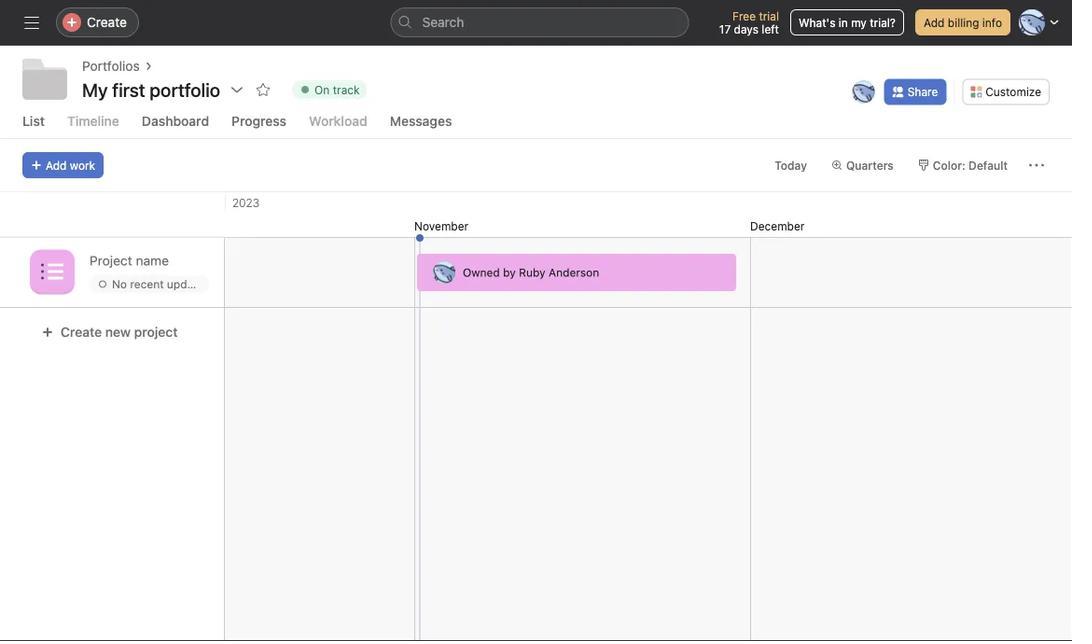 Task type: locate. For each thing, give the bounding box(es) containing it.
0 horizontal spatial add
[[46, 159, 67, 172]]

billing
[[948, 16, 980, 29]]

add work button
[[22, 152, 104, 178]]

dashboard link
[[142, 113, 209, 138]]

add for add work
[[46, 159, 67, 172]]

0 horizontal spatial ra
[[437, 266, 452, 279]]

add inside button
[[46, 159, 67, 172]]

create
[[87, 14, 127, 30], [61, 324, 102, 340]]

add left work
[[46, 159, 67, 172]]

add work
[[46, 159, 95, 172]]

add inside "button"
[[924, 16, 945, 29]]

0 vertical spatial create
[[87, 14, 127, 30]]

1 vertical spatial add
[[46, 159, 67, 172]]

add for add billing info
[[924, 16, 945, 29]]

list image
[[41, 261, 63, 283]]

my first portfolio
[[82, 78, 220, 100]]

1 vertical spatial ra
[[437, 266, 452, 279]]

1 horizontal spatial add
[[924, 16, 945, 29]]

create for create new project
[[61, 324, 102, 340]]

workload button
[[309, 113, 368, 138]]

create left 'new'
[[61, 324, 102, 340]]

december
[[751, 219, 805, 232]]

default
[[969, 159, 1008, 172]]

add
[[924, 16, 945, 29], [46, 159, 67, 172]]

updates
[[167, 278, 210, 291]]

create up portfolios
[[87, 14, 127, 30]]

quarters
[[847, 159, 894, 172]]

list link
[[22, 113, 45, 138]]

free trial 17 days left
[[720, 9, 780, 35]]

messages link
[[390, 113, 452, 138]]

info
[[983, 16, 1003, 29]]

progress
[[232, 113, 287, 128]]

in
[[839, 16, 849, 29]]

add left billing
[[924, 16, 945, 29]]

create inside button
[[61, 324, 102, 340]]

create inside popup button
[[87, 14, 127, 30]]

what's in my trial?
[[799, 16, 896, 29]]

ra left share button in the top right of the page
[[857, 85, 872, 98]]

2023
[[233, 196, 260, 209]]

no recent updates
[[112, 278, 210, 291]]

new
[[105, 324, 131, 340]]

owned by ruby anderson
[[463, 266, 600, 279]]

Project name text field
[[90, 251, 209, 271]]

1 horizontal spatial ra
[[857, 85, 872, 98]]

share button
[[885, 79, 947, 105]]

customize
[[986, 85, 1042, 98]]

ra left owned
[[437, 266, 452, 279]]

0 vertical spatial add
[[924, 16, 945, 29]]

timeline
[[67, 113, 119, 128]]

ra
[[857, 85, 872, 98], [437, 266, 452, 279]]

create new project
[[61, 324, 178, 340]]

dashboard
[[142, 113, 209, 128]]

add billing info
[[924, 16, 1003, 29]]

search list box
[[391, 7, 690, 37]]

progress link
[[232, 113, 287, 138]]

color: default button
[[910, 152, 1017, 178]]

project
[[134, 324, 178, 340]]

share
[[908, 85, 939, 98]]

my
[[852, 16, 867, 29]]

more actions image
[[1030, 158, 1045, 173]]

1 vertical spatial create
[[61, 324, 102, 340]]



Task type: vqa. For each thing, say whether or not it's contained in the screenshot.
the top Add
yes



Task type: describe. For each thing, give the bounding box(es) containing it.
what's in my trial? button
[[791, 9, 905, 35]]

0 vertical spatial ra
[[857, 85, 872, 98]]

left
[[762, 22, 780, 35]]

customize button
[[963, 79, 1050, 105]]

owned
[[463, 266, 500, 279]]

november
[[415, 219, 469, 232]]

on
[[315, 83, 330, 96]]

by
[[503, 266, 516, 279]]

search button
[[391, 7, 690, 37]]

portfolios
[[82, 58, 140, 74]]

trial
[[759, 9, 780, 22]]

free
[[733, 9, 756, 22]]

on track
[[315, 83, 360, 96]]

on track button
[[284, 77, 376, 103]]

no
[[112, 278, 127, 291]]

portfolios link
[[82, 56, 140, 77]]

show options image
[[230, 82, 245, 97]]

timeline button
[[67, 113, 119, 138]]

17
[[720, 22, 731, 35]]

ruby
[[519, 266, 546, 279]]

work
[[70, 159, 95, 172]]

workload
[[309, 113, 368, 128]]

trial?
[[870, 16, 896, 29]]

days
[[734, 22, 759, 35]]

recent
[[130, 278, 164, 291]]

today
[[775, 159, 808, 172]]

create new project button
[[30, 315, 190, 349]]

color:
[[934, 159, 966, 172]]

add billing info button
[[916, 9, 1011, 35]]

anderson
[[549, 266, 600, 279]]

quarters button
[[824, 152, 903, 178]]

track
[[333, 83, 360, 96]]

color: default
[[934, 159, 1008, 172]]

my
[[82, 78, 108, 100]]

create button
[[56, 7, 139, 37]]

first portfolio
[[112, 78, 220, 100]]

today button
[[767, 152, 816, 178]]

search
[[423, 14, 464, 30]]

add to starred image
[[256, 82, 271, 97]]

create for create
[[87, 14, 127, 30]]

what's
[[799, 16, 836, 29]]

messages
[[390, 113, 452, 128]]

expand sidebar image
[[24, 15, 39, 30]]

list
[[22, 113, 45, 128]]



